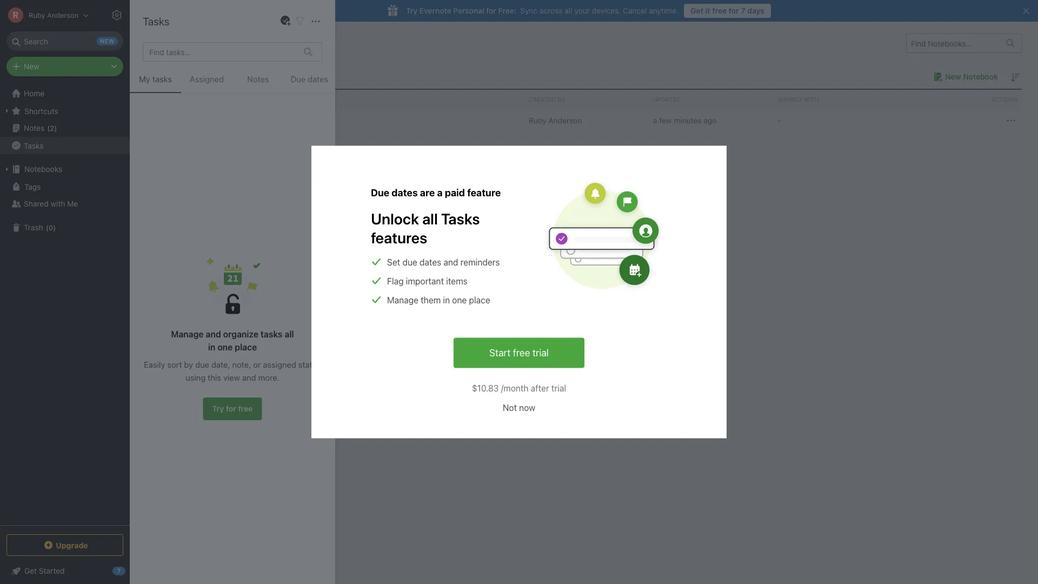 Task type: describe. For each thing, give the bounding box(es) containing it.
$10.83
[[472, 383, 499, 393]]

in 1 hour button
[[388, 279, 430, 293]]

new button
[[6, 57, 123, 76]]

repeat button
[[526, 252, 571, 266]]

0 vertical spatial notebooks
[[146, 37, 198, 50]]

free inside button
[[513, 347, 530, 359]]

notebook
[[152, 72, 188, 81]]

notes for notes ( 2 )
[[24, 124, 44, 133]]

updated button
[[649, 90, 774, 109]]

Search text field
[[14, 31, 116, 51]]

due dates button
[[284, 72, 335, 93]]

trash
[[24, 223, 43, 232]]

expand notebooks image
[[3, 165, 11, 174]]

anderson
[[549, 116, 582, 125]]

organize
[[223, 329, 259, 339]]

them
[[421, 295, 441, 305]]

created by
[[529, 96, 566, 103]]

created by button
[[525, 90, 649, 109]]

notebook
[[964, 72, 999, 81]]

sync
[[521, 6, 538, 15]]

get it free for 7 days
[[691, 6, 765, 15]]

my tasks button
[[130, 72, 181, 93]]

2
[[50, 124, 54, 132]]

1 inside button
[[403, 282, 406, 291]]

7
[[741, 6, 746, 15]]

few
[[660, 116, 672, 125]]

new for new notebook
[[946, 72, 962, 81]]

notes for notes
[[247, 74, 269, 84]]

using
[[186, 373, 206, 382]]

0
[[49, 224, 53, 232]]

easily
[[144, 360, 165, 369]]

assigned button
[[181, 72, 233, 93]]

new notebook
[[946, 72, 999, 81]]

actions
[[992, 96, 1018, 103]]

2 vertical spatial dates
[[420, 257, 442, 267]]

features
[[371, 229, 428, 246]]

shortcuts button
[[0, 102, 129, 120]]

not
[[503, 403, 517, 413]]

important
[[406, 276, 444, 286]]

in 1 hour
[[394, 282, 424, 291]]

tasks inside button
[[152, 74, 172, 84]]

shared with me link
[[0, 195, 129, 213]]

0 horizontal spatial a
[[437, 187, 443, 199]]

hour
[[408, 282, 424, 291]]

by
[[184, 360, 193, 369]]

note,
[[232, 360, 251, 369]]

notes ( 2 )
[[24, 124, 57, 133]]

assigned
[[190, 74, 224, 84]]

tasks button
[[0, 137, 129, 154]]

$10.83 /month after trial
[[472, 383, 566, 393]]

start free trial
[[490, 347, 549, 359]]

manage and organize tasks all in one place
[[171, 329, 294, 352]]

place inside manage and organize tasks all in one place
[[235, 342, 257, 352]]

shared
[[24, 199, 49, 208]]

actions button
[[898, 90, 1023, 109]]

for for 7
[[729, 6, 740, 15]]

due dates are a paid feature
[[371, 187, 501, 199]]

flag
[[387, 276, 404, 286]]

reminders
[[461, 257, 500, 267]]

easily sort by due date, note, or assigned status using this view and more.
[[144, 360, 321, 382]]

free:
[[499, 6, 517, 15]]

start
[[490, 347, 511, 359]]

dates for due dates
[[308, 74, 329, 84]]

( for trash
[[46, 224, 49, 232]]

get it free for 7 days button
[[684, 4, 771, 18]]

home
[[24, 89, 44, 98]]

today button
[[388, 252, 421, 266]]

tomorrow
[[432, 255, 466, 263]]

it
[[706, 6, 711, 15]]

1 horizontal spatial in
[[443, 295, 450, 305]]

( for notes
[[47, 124, 50, 132]]

free for try for free
[[238, 404, 253, 413]]

try for free
[[212, 404, 253, 413]]

updated
[[654, 96, 681, 103]]

more.
[[258, 373, 280, 382]]

4
[[449, 282, 453, 291]]

due dates
[[291, 74, 329, 84]]

tasks inside manage and organize tasks all in one place
[[261, 329, 283, 339]]

tags
[[24, 182, 41, 191]]

first notebook row
[[146, 110, 1023, 131]]

one inside manage and organize tasks all in one place
[[218, 342, 233, 352]]

new notebook button
[[931, 70, 999, 83]]

ruby anderson
[[529, 116, 582, 125]]

by
[[558, 96, 566, 103]]

days
[[748, 6, 765, 15]]

created
[[529, 96, 556, 103]]

set due dates and reminders
[[387, 257, 500, 267]]

my
[[139, 74, 150, 84]]

new for new
[[24, 62, 39, 71]]

1 inside notebooks element
[[146, 72, 150, 81]]

manage them in one place
[[387, 295, 490, 305]]

tasks inside button
[[24, 141, 43, 150]]

repeat
[[541, 255, 565, 263]]

try evernote personal for free: sync across all your devices. cancel anytime.
[[406, 6, 679, 15]]

home link
[[0, 85, 130, 102]]



Task type: vqa. For each thing, say whether or not it's contained in the screenshot.
and
yes



Task type: locate. For each thing, give the bounding box(es) containing it.
items
[[446, 276, 468, 286]]

free down view
[[238, 404, 253, 413]]

0 vertical spatial manage
[[387, 295, 419, 305]]

unlock
[[371, 210, 419, 227]]

2 vertical spatial free
[[238, 404, 253, 413]]

and inside manage and organize tasks all in one place
[[206, 329, 221, 339]]

1 horizontal spatial for
[[487, 6, 497, 15]]

1 vertical spatial in
[[208, 342, 215, 352]]

notebooks up notebook
[[146, 37, 198, 50]]

dates inside due dates button
[[308, 74, 329, 84]]

notes down find tasks… text field at left
[[247, 74, 269, 84]]

trial up "after"
[[533, 347, 549, 359]]

0 vertical spatial notes
[[247, 74, 269, 84]]

and up items
[[444, 257, 459, 267]]

shared with button
[[774, 90, 898, 109]]

0 horizontal spatial manage
[[171, 329, 204, 339]]

and inside easily sort by due date, note, or assigned status using this view and more.
[[242, 373, 256, 382]]

cancel
[[623, 6, 647, 15]]

0 vertical spatial and
[[444, 257, 459, 267]]

tasks right 'organize'
[[261, 329, 283, 339]]

1 horizontal spatial place
[[469, 295, 490, 305]]

0 horizontal spatial tasks
[[152, 74, 172, 84]]

devices.
[[592, 6, 621, 15]]

manage for manage and organize tasks all in one place
[[171, 329, 204, 339]]

1
[[146, 72, 150, 81], [403, 282, 406, 291]]

1 vertical spatial 1
[[403, 282, 406, 291]]

after
[[531, 383, 550, 393]]

due for due dates are a paid feature
[[371, 187, 390, 199]]

0 horizontal spatial tasks
[[24, 141, 43, 150]]

Find tasks… text field
[[145, 43, 298, 61]]

for down view
[[226, 404, 236, 413]]

dates for due dates are a paid feature
[[392, 187, 418, 199]]

all inside manage and organize tasks all in one place
[[285, 329, 294, 339]]

1 horizontal spatial and
[[242, 373, 256, 382]]

in
[[394, 282, 401, 291], [440, 282, 447, 291]]

1 horizontal spatial trial
[[552, 383, 566, 393]]

in 4 hours button
[[434, 279, 481, 293]]

1 vertical spatial free
[[513, 347, 530, 359]]

my tasks
[[139, 74, 172, 84]]

0 vertical spatial one
[[452, 295, 467, 305]]

due right set on the left of page
[[403, 257, 418, 267]]

1 vertical spatial notebooks
[[24, 165, 62, 174]]

try left evernote
[[406, 6, 418, 15]]

notes inside tree
[[24, 124, 44, 133]]

0 horizontal spatial and
[[206, 329, 221, 339]]

one down in 4 hours button
[[452, 295, 467, 305]]

all up assigned
[[285, 329, 294, 339]]

or
[[253, 360, 261, 369]]

manage for manage them in one place
[[387, 295, 419, 305]]

try for try for free
[[212, 404, 224, 413]]

notebooks up tags
[[24, 165, 62, 174]]

me
[[67, 199, 78, 208]]

2 horizontal spatial for
[[729, 6, 740, 15]]

0 horizontal spatial notes
[[24, 124, 44, 133]]

1 horizontal spatial dates
[[392, 187, 418, 199]]

0 vertical spatial new
[[24, 62, 39, 71]]

free
[[713, 6, 727, 15], [513, 347, 530, 359], [238, 404, 253, 413]]

start free trial button
[[454, 338, 585, 368]]

shared with
[[778, 96, 820, 103]]

0 horizontal spatial place
[[235, 342, 257, 352]]

tasks right settings 'image'
[[143, 15, 170, 27]]

place down 'organize'
[[235, 342, 257, 352]]

) right trash
[[53, 224, 56, 232]]

due
[[403, 257, 418, 267], [195, 360, 209, 369]]

and down note,
[[242, 373, 256, 382]]

sort
[[167, 360, 182, 369]]

1 vertical spatial place
[[235, 342, 257, 352]]

1 vertical spatial one
[[218, 342, 233, 352]]

1 vertical spatial new
[[946, 72, 962, 81]]

0 vertical spatial due
[[403, 257, 418, 267]]

0 vertical spatial tasks
[[143, 15, 170, 27]]

all down are
[[422, 210, 438, 227]]

trial
[[533, 347, 549, 359], [552, 383, 566, 393]]

today
[[394, 255, 415, 263]]

) for notes
[[54, 124, 57, 132]]

ago
[[704, 116, 717, 125]]

2 vertical spatial tasks
[[441, 210, 480, 227]]

in down the 4
[[443, 295, 450, 305]]

1 horizontal spatial a
[[654, 116, 658, 125]]

notebooks inside tree
[[24, 165, 62, 174]]

with
[[51, 199, 65, 208]]

notes left 2
[[24, 124, 44, 133]]

0 horizontal spatial free
[[238, 404, 253, 413]]

tasks down paid
[[441, 210, 480, 227]]

set
[[387, 257, 400, 267]]

Find Notebooks… text field
[[907, 34, 1000, 52]]

manage down in 1 hour button
[[387, 295, 419, 305]]

new task image
[[279, 15, 292, 28]]

1 horizontal spatial new
[[946, 72, 962, 81]]

trial right "after"
[[552, 383, 566, 393]]

0 vertical spatial dates
[[308, 74, 329, 84]]

) for trash
[[53, 224, 56, 232]]

2 horizontal spatial tasks
[[441, 210, 480, 227]]

place
[[469, 295, 490, 305], [235, 342, 257, 352]]

tasks down notes ( 2 )
[[24, 141, 43, 150]]

due right by
[[195, 360, 209, 369]]

0 vertical spatial in
[[443, 295, 450, 305]]

all left your on the top
[[565, 6, 573, 15]]

1 vertical spatial due
[[195, 360, 209, 369]]

(
[[47, 124, 50, 132], [46, 224, 49, 232]]

1 horizontal spatial all
[[422, 210, 438, 227]]

settings image
[[110, 9, 123, 22]]

1 horizontal spatial tasks
[[261, 329, 283, 339]]

0 vertical spatial place
[[469, 295, 490, 305]]

custom button
[[477, 252, 522, 266]]

0 vertical spatial a
[[654, 116, 658, 125]]

in for in 1 hour
[[394, 282, 401, 291]]

1 vertical spatial (
[[46, 224, 49, 232]]

0 horizontal spatial new
[[24, 62, 39, 71]]

evernote
[[420, 6, 452, 15]]

) down shortcuts button
[[54, 124, 57, 132]]

1 vertical spatial try
[[212, 404, 224, 413]]

in left the 4
[[440, 282, 447, 291]]

due right notes 'button'
[[291, 74, 306, 84]]

1 left notebook
[[146, 72, 150, 81]]

2 horizontal spatial all
[[565, 6, 573, 15]]

this
[[208, 373, 221, 382]]

new up "actions" button
[[946, 72, 962, 81]]

in 4 hours
[[440, 282, 475, 291]]

1 vertical spatial and
[[206, 329, 221, 339]]

1 horizontal spatial notes
[[247, 74, 269, 84]]

due inside button
[[291, 74, 306, 84]]

0 vertical spatial due
[[291, 74, 306, 84]]

0 horizontal spatial all
[[285, 329, 294, 339]]

free right it
[[713, 6, 727, 15]]

paid
[[445, 187, 465, 199]]

try for free button
[[203, 398, 262, 420]]

0 vertical spatial (
[[47, 124, 50, 132]]

tree containing home
[[0, 85, 130, 525]]

not now
[[503, 403, 536, 413]]

1 vertical spatial trial
[[552, 383, 566, 393]]

( right trash
[[46, 224, 49, 232]]

notes button
[[233, 72, 284, 93]]

place down hours
[[469, 295, 490, 305]]

1 vertical spatial notes
[[24, 124, 44, 133]]

and
[[444, 257, 459, 267], [206, 329, 221, 339], [242, 373, 256, 382]]

1 vertical spatial a
[[437, 187, 443, 199]]

) inside notes ( 2 )
[[54, 124, 57, 132]]

a
[[654, 116, 658, 125], [437, 187, 443, 199]]

notebooks link
[[0, 161, 129, 178]]

one up date,
[[218, 342, 233, 352]]

) inside trash ( 0 )
[[53, 224, 56, 232]]

due inside easily sort by due date, note, or assigned status using this view and more.
[[195, 360, 209, 369]]

0 vertical spatial all
[[565, 6, 573, 15]]

due up unlock
[[371, 187, 390, 199]]

1 vertical spatial tasks
[[261, 329, 283, 339]]

1 horizontal spatial tasks
[[143, 15, 170, 27]]

notebooks element
[[130, 22, 1039, 584]]

( inside notes ( 2 )
[[47, 124, 50, 132]]

1 horizontal spatial try
[[406, 6, 418, 15]]

1 vertical spatial all
[[422, 210, 438, 227]]

1 horizontal spatial manage
[[387, 295, 419, 305]]

0 vertical spatial 1
[[146, 72, 150, 81]]

2 horizontal spatial dates
[[420, 257, 442, 267]]

due
[[291, 74, 306, 84], [371, 187, 390, 199]]

tree
[[0, 85, 130, 525]]

0 vertical spatial free
[[713, 6, 727, 15]]

tasks inside the unlock all tasks features
[[441, 210, 480, 227]]

2 in from the left
[[440, 282, 447, 291]]

1 vertical spatial dates
[[392, 187, 418, 199]]

free right 'start' at left
[[513, 347, 530, 359]]

dates
[[308, 74, 329, 84], [392, 187, 418, 199], [420, 257, 442, 267]]

and left 'organize'
[[206, 329, 221, 339]]

are
[[420, 187, 435, 199]]

try down this
[[212, 404, 224, 413]]

new inside button
[[946, 72, 962, 81]]

feature
[[468, 187, 501, 199]]

with
[[804, 96, 820, 103]]

2 vertical spatial and
[[242, 373, 256, 382]]

in up date,
[[208, 342, 215, 352]]

1 horizontal spatial free
[[513, 347, 530, 359]]

free for get it free for 7 days
[[713, 6, 727, 15]]

trial inside button
[[533, 347, 549, 359]]

manage up by
[[171, 329, 204, 339]]

in inside manage and organize tasks all in one place
[[208, 342, 215, 352]]

–
[[778, 116, 782, 125]]

1 horizontal spatial 1
[[403, 282, 406, 291]]

2 horizontal spatial and
[[444, 257, 459, 267]]

0 horizontal spatial for
[[226, 404, 236, 413]]

in for in 4 hours
[[440, 282, 447, 291]]

manage inside manage and organize tasks all in one place
[[171, 329, 204, 339]]

for for free:
[[487, 6, 497, 15]]

your
[[575, 6, 590, 15]]

across
[[540, 6, 563, 15]]

0 horizontal spatial one
[[218, 342, 233, 352]]

not now link
[[503, 401, 536, 414]]

status
[[298, 360, 321, 369]]

0 horizontal spatial due
[[195, 360, 209, 369]]

1 horizontal spatial in
[[440, 282, 447, 291]]

0 horizontal spatial try
[[212, 404, 224, 413]]

0 horizontal spatial due
[[291, 74, 306, 84]]

1 horizontal spatial due
[[371, 187, 390, 199]]

try
[[406, 6, 418, 15], [212, 404, 224, 413]]

)
[[54, 124, 57, 132], [53, 224, 56, 232]]

1 in from the left
[[394, 282, 401, 291]]

for left 7
[[729, 6, 740, 15]]

new inside popup button
[[24, 62, 39, 71]]

0 vertical spatial tasks
[[152, 74, 172, 84]]

1 left hour
[[403, 282, 406, 291]]

try for try evernote personal for free: sync across all your devices. cancel anytime.
[[406, 6, 418, 15]]

a left few
[[654, 116, 658, 125]]

1 horizontal spatial one
[[452, 295, 467, 305]]

2 vertical spatial all
[[285, 329, 294, 339]]

for left free: on the left of page
[[487, 6, 497, 15]]

one
[[452, 295, 467, 305], [218, 342, 233, 352]]

in left hour
[[394, 282, 401, 291]]

shared with me
[[24, 199, 78, 208]]

0 vertical spatial )
[[54, 124, 57, 132]]

unlock all tasks features
[[371, 210, 480, 246]]

notes inside 'button'
[[247, 74, 269, 84]]

None search field
[[14, 31, 116, 51]]

hours
[[456, 282, 475, 291]]

try inside button
[[212, 404, 224, 413]]

0 horizontal spatial dates
[[308, 74, 329, 84]]

1 horizontal spatial notebooks
[[146, 37, 198, 50]]

custom
[[489, 255, 516, 263]]

tasks right my
[[152, 74, 172, 84]]

1 vertical spatial due
[[371, 187, 390, 199]]

tasks
[[143, 15, 170, 27], [24, 141, 43, 150], [441, 210, 480, 227]]

all inside the unlock all tasks features
[[422, 210, 438, 227]]

0 horizontal spatial in
[[208, 342, 215, 352]]

1 vertical spatial )
[[53, 224, 56, 232]]

view
[[223, 373, 240, 382]]

1 vertical spatial tasks
[[24, 141, 43, 150]]

a inside first notebook row
[[654, 116, 658, 125]]

1 vertical spatial manage
[[171, 329, 204, 339]]

ruby
[[529, 116, 547, 125]]

( inside trash ( 0 )
[[46, 224, 49, 232]]

a few minutes ago
[[654, 116, 717, 125]]

anytime.
[[649, 6, 679, 15]]

1 notebook
[[146, 72, 188, 81]]

minutes
[[674, 116, 702, 125]]

( down shortcuts at the top left of page
[[47, 124, 50, 132]]

a right are
[[437, 187, 443, 199]]

/month
[[501, 383, 529, 393]]

0 horizontal spatial 1
[[146, 72, 150, 81]]

new up 'home'
[[24, 62, 39, 71]]

2 horizontal spatial free
[[713, 6, 727, 15]]

upgrade
[[56, 541, 88, 550]]

1 horizontal spatial due
[[403, 257, 418, 267]]

0 horizontal spatial notebooks
[[24, 165, 62, 174]]

personal
[[454, 6, 485, 15]]

due for due dates
[[291, 74, 306, 84]]

0 vertical spatial trial
[[533, 347, 549, 359]]

0 horizontal spatial in
[[394, 282, 401, 291]]

0 vertical spatial try
[[406, 6, 418, 15]]

upgrade button
[[6, 535, 123, 556]]

0 horizontal spatial trial
[[533, 347, 549, 359]]



